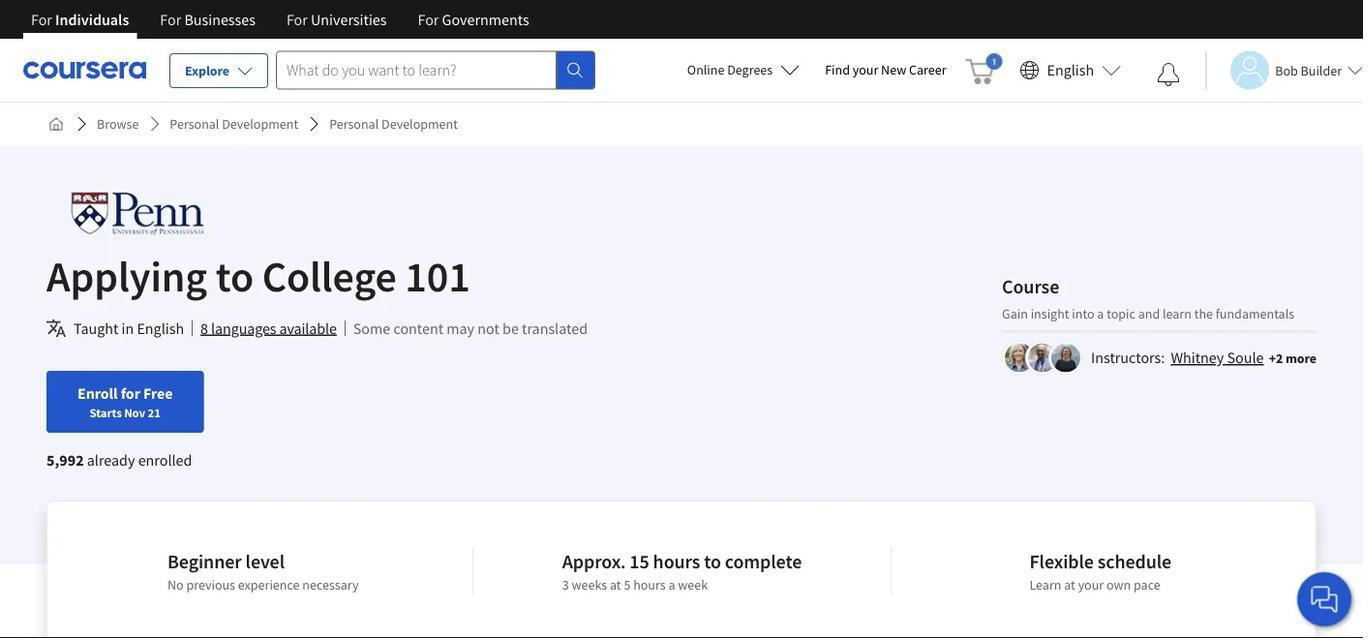 Task type: describe. For each thing, give the bounding box(es) containing it.
bob builder
[[1276, 62, 1343, 79]]

course gain insight into a topic and learn the fundamentals
[[1003, 274, 1295, 322]]

What do you want to learn? text field
[[276, 51, 557, 90]]

nov
[[124, 405, 145, 420]]

find your new career link
[[816, 58, 957, 82]]

a inside approx. 15 hours to complete 3 weeks at 5 hours a week
[[669, 576, 676, 594]]

approx.
[[563, 550, 626, 574]]

explore
[[185, 62, 230, 79]]

builder
[[1301, 62, 1343, 79]]

show notifications image
[[1158, 63, 1181, 86]]

for businesses
[[160, 10, 256, 29]]

learn
[[1163, 305, 1192, 322]]

weeks
[[572, 576, 608, 594]]

sara woods image
[[1052, 343, 1081, 372]]

instructors:
[[1092, 348, 1166, 368]]

languages
[[211, 319, 276, 338]]

for individuals
[[31, 10, 129, 29]]

online degrees button
[[672, 48, 816, 91]]

3
[[563, 576, 569, 594]]

university of pennsylvania image
[[46, 192, 228, 235]]

instructors: whitney soule +2 more
[[1092, 348, 1317, 368]]

for for businesses
[[160, 10, 181, 29]]

at inside flexible schedule learn at your own pace
[[1065, 576, 1076, 594]]

browse
[[97, 115, 139, 133]]

5,992
[[46, 450, 84, 470]]

1 personal development link from the left
[[162, 107, 306, 141]]

0 horizontal spatial to
[[216, 249, 254, 303]]

necessary
[[302, 576, 359, 594]]

fundamentals
[[1216, 305, 1295, 322]]

insight
[[1031, 305, 1070, 322]]

no
[[168, 576, 184, 594]]

content
[[394, 319, 444, 338]]

some
[[353, 319, 391, 338]]

course
[[1003, 274, 1060, 298]]

whitney
[[1172, 348, 1225, 368]]

1 personal from the left
[[170, 115, 219, 133]]

flexible schedule learn at your own pace
[[1030, 550, 1172, 594]]

home image
[[48, 116, 64, 132]]

career
[[910, 61, 947, 78]]

shopping cart: 1 item image
[[966, 53, 1003, 84]]

banner navigation
[[15, 0, 545, 39]]

schedule
[[1098, 550, 1172, 574]]

online
[[688, 61, 725, 78]]

chat with us image
[[1310, 584, 1341, 615]]

your inside flexible schedule learn at your own pace
[[1079, 576, 1104, 594]]

for for individuals
[[31, 10, 52, 29]]

coursera image
[[23, 54, 146, 85]]

8 languages available button
[[201, 317, 337, 340]]

at inside approx. 15 hours to complete 3 weeks at 5 hours a week
[[610, 576, 621, 594]]

starts
[[90, 405, 122, 420]]

experience
[[238, 576, 300, 594]]

find
[[825, 61, 850, 78]]

english button
[[1013, 39, 1130, 102]]

0 vertical spatial hours
[[653, 550, 701, 574]]

and
[[1139, 305, 1161, 322]]

enroll for free starts nov 21
[[77, 384, 173, 420]]

new
[[882, 61, 907, 78]]

degrees
[[728, 61, 773, 78]]

governments
[[442, 10, 529, 29]]

2 personal development from the left
[[329, 115, 458, 133]]

applying
[[46, 249, 207, 303]]

approx. 15 hours to complete 3 weeks at 5 hours a week
[[563, 550, 802, 594]]

2 personal development link from the left
[[322, 107, 466, 141]]

into
[[1073, 305, 1095, 322]]

sean vereen image
[[1029, 343, 1058, 372]]



Task type: locate. For each thing, give the bounding box(es) containing it.
personal development
[[170, 115, 298, 133], [329, 115, 458, 133]]

a inside course gain insight into a topic and learn the fundamentals
[[1098, 305, 1105, 322]]

already
[[87, 450, 135, 470]]

whitney soule link
[[1172, 348, 1265, 368]]

bob builder button
[[1206, 51, 1364, 90]]

0 horizontal spatial your
[[853, 61, 879, 78]]

for for governments
[[418, 10, 439, 29]]

individuals
[[55, 10, 129, 29]]

development down 'what do you want to learn?' text box
[[382, 115, 458, 133]]

+2 more button
[[1270, 349, 1317, 368]]

for for universities
[[287, 10, 308, 29]]

1 horizontal spatial personal development
[[329, 115, 458, 133]]

complete
[[725, 550, 802, 574]]

0 horizontal spatial personal development link
[[162, 107, 306, 141]]

businesses
[[184, 10, 256, 29]]

5
[[624, 576, 631, 594]]

for
[[121, 384, 140, 403]]

None search field
[[276, 51, 596, 90]]

1 horizontal spatial personal development link
[[322, 107, 466, 141]]

3 for from the left
[[287, 10, 308, 29]]

1 for from the left
[[31, 10, 52, 29]]

your right find on the top right of page
[[853, 61, 879, 78]]

topic
[[1107, 305, 1136, 322]]

personal down 'what do you want to learn?' text box
[[329, 115, 379, 133]]

bob
[[1276, 62, 1299, 79]]

beginner
[[168, 550, 242, 574]]

0 horizontal spatial personal development
[[170, 115, 298, 133]]

15
[[630, 550, 650, 574]]

+2
[[1270, 350, 1284, 367]]

english right shopping cart: 1 item icon
[[1048, 61, 1095, 80]]

applying to college 101
[[46, 249, 471, 303]]

1 vertical spatial a
[[669, 576, 676, 594]]

2 at from the left
[[1065, 576, 1076, 594]]

hours right 5 at the left of page
[[634, 576, 666, 594]]

1 horizontal spatial a
[[1098, 305, 1105, 322]]

1 vertical spatial hours
[[634, 576, 666, 594]]

0 vertical spatial a
[[1098, 305, 1105, 322]]

a right into on the right
[[1098, 305, 1105, 322]]

1 vertical spatial to
[[704, 550, 722, 574]]

2 for from the left
[[160, 10, 181, 29]]

hours
[[653, 550, 701, 574], [634, 576, 666, 594]]

a
[[1098, 305, 1105, 322], [669, 576, 676, 594]]

2 personal from the left
[[329, 115, 379, 133]]

0 vertical spatial to
[[216, 249, 254, 303]]

1 horizontal spatial development
[[382, 115, 458, 133]]

some content may not be translated
[[353, 319, 588, 338]]

at right learn
[[1065, 576, 1076, 594]]

0 vertical spatial english
[[1048, 61, 1095, 80]]

1 horizontal spatial your
[[1079, 576, 1104, 594]]

universities
[[311, 10, 387, 29]]

personal development link
[[162, 107, 306, 141], [322, 107, 466, 141]]

a left week
[[669, 576, 676, 594]]

to up week
[[704, 550, 722, 574]]

for up 'what do you want to learn?' text box
[[418, 10, 439, 29]]

for universities
[[287, 10, 387, 29]]

level
[[246, 550, 285, 574]]

flexible
[[1030, 550, 1094, 574]]

taught in english
[[74, 319, 184, 338]]

for left universities
[[287, 10, 308, 29]]

0 horizontal spatial a
[[669, 576, 676, 594]]

0 horizontal spatial at
[[610, 576, 621, 594]]

1 vertical spatial your
[[1079, 576, 1104, 594]]

at
[[610, 576, 621, 594], [1065, 576, 1076, 594]]

1 horizontal spatial to
[[704, 550, 722, 574]]

free
[[143, 384, 173, 403]]

more
[[1286, 350, 1317, 367]]

find your new career
[[825, 61, 947, 78]]

21
[[148, 405, 161, 420]]

development down explore dropdown button
[[222, 115, 298, 133]]

to inside approx. 15 hours to complete 3 weeks at 5 hours a week
[[704, 550, 722, 574]]

in
[[122, 319, 134, 338]]

5,992 already enrolled
[[46, 450, 192, 470]]

8
[[201, 319, 208, 338]]

your left 'own'
[[1079, 576, 1104, 594]]

online degrees
[[688, 61, 773, 78]]

0 horizontal spatial personal
[[170, 115, 219, 133]]

college
[[262, 249, 397, 303]]

hours up week
[[653, 550, 701, 574]]

personal development link down explore dropdown button
[[162, 107, 306, 141]]

learn
[[1030, 576, 1062, 594]]

enrolled
[[138, 450, 192, 470]]

1 horizontal spatial english
[[1048, 61, 1095, 80]]

0 vertical spatial your
[[853, 61, 879, 78]]

1 horizontal spatial personal
[[329, 115, 379, 133]]

1 vertical spatial english
[[137, 319, 184, 338]]

1 personal development from the left
[[170, 115, 298, 133]]

1 development from the left
[[222, 115, 298, 133]]

at left 5 at the left of page
[[610, 576, 621, 594]]

gain
[[1003, 305, 1029, 322]]

the
[[1195, 305, 1214, 322]]

soule
[[1228, 348, 1265, 368]]

own
[[1107, 576, 1132, 594]]

4 for from the left
[[418, 10, 439, 29]]

8 languages available
[[201, 319, 337, 338]]

may
[[447, 319, 475, 338]]

translated
[[522, 319, 588, 338]]

personal
[[170, 115, 219, 133], [329, 115, 379, 133]]

english inside button
[[1048, 61, 1095, 80]]

browse link
[[89, 107, 147, 141]]

1 horizontal spatial at
[[1065, 576, 1076, 594]]

for governments
[[418, 10, 529, 29]]

previous
[[186, 576, 235, 594]]

week
[[678, 576, 708, 594]]

development
[[222, 115, 298, 133], [382, 115, 458, 133]]

101
[[405, 249, 471, 303]]

to
[[216, 249, 254, 303], [704, 550, 722, 574]]

for left businesses in the top left of the page
[[160, 10, 181, 29]]

2 development from the left
[[382, 115, 458, 133]]

explore button
[[170, 53, 268, 88]]

available
[[279, 319, 337, 338]]

beginner level no previous experience necessary
[[168, 550, 359, 594]]

english
[[1048, 61, 1095, 80], [137, 319, 184, 338]]

personal development down 'what do you want to learn?' text box
[[329, 115, 458, 133]]

personal development down explore dropdown button
[[170, 115, 298, 133]]

0 horizontal spatial english
[[137, 319, 184, 338]]

english right in
[[137, 319, 184, 338]]

be
[[503, 319, 519, 338]]

not
[[478, 319, 500, 338]]

1 at from the left
[[610, 576, 621, 594]]

pace
[[1134, 576, 1161, 594]]

personal development link down 'what do you want to learn?' text box
[[322, 107, 466, 141]]

for left individuals at left
[[31, 10, 52, 29]]

to up languages
[[216, 249, 254, 303]]

whitney soule image
[[1006, 343, 1035, 372]]

0 horizontal spatial development
[[222, 115, 298, 133]]

personal down explore
[[170, 115, 219, 133]]

taught
[[74, 319, 119, 338]]

enroll
[[77, 384, 118, 403]]



Task type: vqa. For each thing, say whether or not it's contained in the screenshot.
Personal associated with 1st Personal Development link from right
yes



